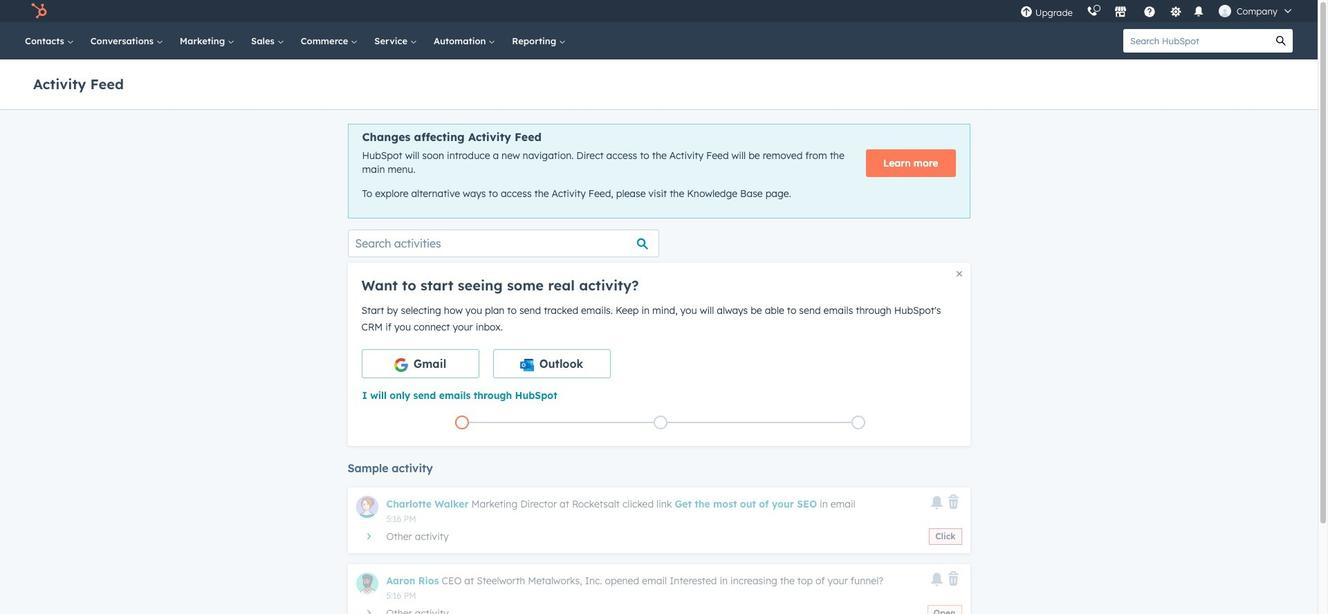 Task type: locate. For each thing, give the bounding box(es) containing it.
Search activities search field
[[348, 230, 659, 257]]

list
[[363, 413, 958, 432]]

jacob simon image
[[1219, 5, 1231, 17]]

menu
[[1013, 0, 1301, 22]]

onboarding.steps.sendtrackedemailingmail.title image
[[657, 420, 664, 427]]

Search HubSpot search field
[[1124, 29, 1270, 53]]

None checkbox
[[493, 349, 611, 378]]

None checkbox
[[361, 349, 479, 378]]



Task type: vqa. For each thing, say whether or not it's contained in the screenshot.
the Close icon
yes



Task type: describe. For each thing, give the bounding box(es) containing it.
marketplaces image
[[1114, 6, 1127, 19]]

onboarding.steps.finalstep.title image
[[855, 420, 862, 427]]

close image
[[956, 271, 962, 277]]



